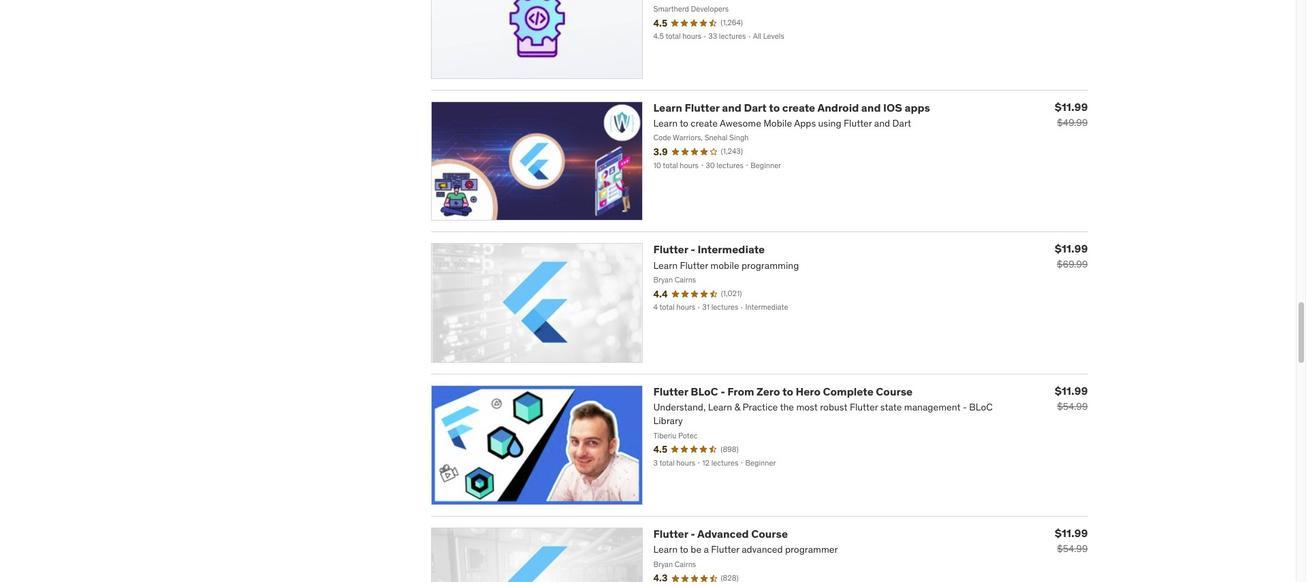 Task type: locate. For each thing, give the bounding box(es) containing it.
course
[[876, 385, 913, 399], [751, 527, 788, 541]]

$54.99
[[1057, 401, 1088, 413], [1057, 543, 1088, 555]]

0 vertical spatial course
[[876, 385, 913, 399]]

intermediate
[[698, 243, 765, 256]]

course right advanced
[[751, 527, 788, 541]]

$54.99 for flutter - advanced course
[[1057, 543, 1088, 555]]

to right the dart
[[769, 101, 780, 114]]

flutter right learn
[[685, 101, 720, 114]]

1 horizontal spatial to
[[783, 385, 793, 399]]

learn flutter and dart to create android and ios apps
[[653, 101, 930, 114]]

flutter left the intermediate
[[653, 243, 688, 256]]

apps
[[905, 101, 930, 114]]

2 $11.99 from the top
[[1055, 242, 1088, 256]]

dart
[[744, 101, 767, 114]]

flutter for flutter - advanced course
[[653, 527, 688, 541]]

- left the intermediate
[[691, 243, 695, 256]]

2 vertical spatial -
[[691, 527, 695, 541]]

1 vertical spatial -
[[721, 385, 725, 399]]

flutter for flutter bloc - from zero to hero complete course
[[653, 385, 688, 399]]

$11.99 for learn flutter and dart to create android and ios apps
[[1055, 100, 1088, 113]]

create
[[782, 101, 815, 114]]

from
[[728, 385, 754, 399]]

$11.99
[[1055, 100, 1088, 113], [1055, 242, 1088, 256], [1055, 384, 1088, 398], [1055, 526, 1088, 540]]

0 horizontal spatial to
[[769, 101, 780, 114]]

1 vertical spatial course
[[751, 527, 788, 541]]

course right complete
[[876, 385, 913, 399]]

0 vertical spatial $54.99
[[1057, 401, 1088, 413]]

2 $54.99 from the top
[[1057, 543, 1088, 555]]

0 vertical spatial -
[[691, 243, 695, 256]]

2 $11.99 $54.99 from the top
[[1055, 526, 1088, 555]]

to
[[769, 101, 780, 114], [783, 385, 793, 399]]

flutter left bloc
[[653, 385, 688, 399]]

0 horizontal spatial and
[[722, 101, 742, 114]]

and left ios
[[861, 101, 881, 114]]

to right "zero"
[[783, 385, 793, 399]]

1 $11.99 $54.99 from the top
[[1055, 384, 1088, 413]]

$11.99 $54.99
[[1055, 384, 1088, 413], [1055, 526, 1088, 555]]

$11.99 $54.99 for flutter bloc - from zero to hero complete course
[[1055, 384, 1088, 413]]

flutter
[[685, 101, 720, 114], [653, 243, 688, 256], [653, 385, 688, 399], [653, 527, 688, 541]]

flutter left advanced
[[653, 527, 688, 541]]

$11.99 for flutter bloc - from zero to hero complete course
[[1055, 384, 1088, 398]]

1 $54.99 from the top
[[1057, 401, 1088, 413]]

flutter bloc - from zero to hero complete course link
[[653, 385, 913, 399]]

4 $11.99 from the top
[[1055, 526, 1088, 540]]

1 vertical spatial $54.99
[[1057, 543, 1088, 555]]

0 vertical spatial to
[[769, 101, 780, 114]]

1 $11.99 from the top
[[1055, 100, 1088, 113]]

flutter - intermediate
[[653, 243, 765, 256]]

1 horizontal spatial course
[[876, 385, 913, 399]]

and left the dart
[[722, 101, 742, 114]]

advanced
[[697, 527, 749, 541]]

and
[[722, 101, 742, 114], [861, 101, 881, 114]]

- left advanced
[[691, 527, 695, 541]]

1 horizontal spatial and
[[861, 101, 881, 114]]

- left from
[[721, 385, 725, 399]]

-
[[691, 243, 695, 256], [721, 385, 725, 399], [691, 527, 695, 541]]

$49.99
[[1057, 116, 1088, 128]]

3 $11.99 from the top
[[1055, 384, 1088, 398]]

1 vertical spatial $11.99 $54.99
[[1055, 526, 1088, 555]]

$11.99 $49.99
[[1055, 100, 1088, 128]]

0 horizontal spatial course
[[751, 527, 788, 541]]

0 vertical spatial $11.99 $54.99
[[1055, 384, 1088, 413]]



Task type: describe. For each thing, give the bounding box(es) containing it.
2 and from the left
[[861, 101, 881, 114]]

flutter - advanced course link
[[653, 527, 788, 541]]

$69.99
[[1057, 258, 1088, 271]]

learn
[[653, 101, 682, 114]]

flutter for flutter - intermediate
[[653, 243, 688, 256]]

flutter - intermediate link
[[653, 243, 765, 256]]

ios
[[883, 101, 902, 114]]

flutter bloc - from zero to hero complete course
[[653, 385, 913, 399]]

$54.99 for flutter bloc - from zero to hero complete course
[[1057, 401, 1088, 413]]

$11.99 $54.99 for flutter - advanced course
[[1055, 526, 1088, 555]]

complete
[[823, 385, 874, 399]]

$11.99 for flutter - intermediate
[[1055, 242, 1088, 256]]

bloc
[[691, 385, 718, 399]]

learn flutter and dart to create android and ios apps link
[[653, 101, 930, 114]]

android
[[818, 101, 859, 114]]

1 and from the left
[[722, 101, 742, 114]]

$11.99 for flutter - advanced course
[[1055, 526, 1088, 540]]

hero
[[796, 385, 821, 399]]

$11.99 $69.99
[[1055, 242, 1088, 271]]

flutter - advanced course
[[653, 527, 788, 541]]

zero
[[757, 385, 780, 399]]

- for advanced
[[691, 527, 695, 541]]

- for intermediate
[[691, 243, 695, 256]]

1 vertical spatial to
[[783, 385, 793, 399]]



Task type: vqa. For each thing, say whether or not it's contained in the screenshot.
Cloud
no



